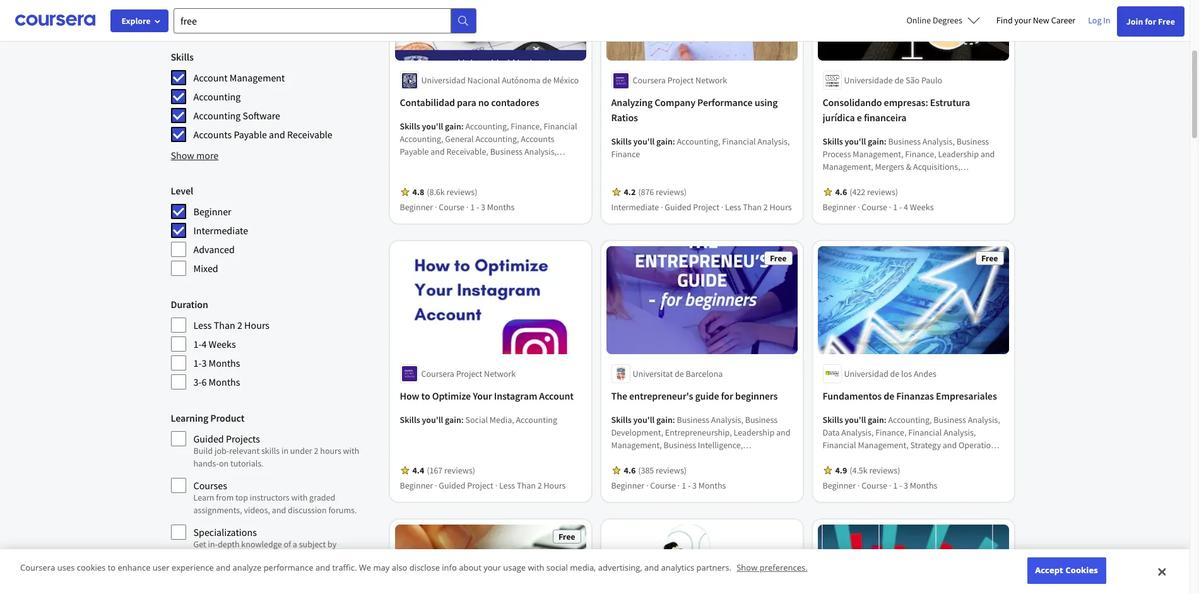 Task type: describe. For each thing, give the bounding box(es) containing it.
skills you'll gain : for contabilidad
[[400, 121, 466, 132]]

log
[[1089, 15, 1102, 26]]

performance
[[264, 562, 314, 574]]

company
[[655, 96, 696, 109]]

1 vertical spatial show
[[171, 149, 194, 162]]

(876
[[638, 187, 654, 198]]

analyzing
[[612, 96, 653, 109]]

4.4
[[413, 465, 424, 476]]

network for performance
[[696, 75, 727, 86]]

finance, up &
[[906, 149, 937, 160]]

join for free link
[[1117, 6, 1185, 37]]

1 horizontal spatial 4
[[904, 202, 909, 213]]

social
[[466, 414, 488, 425]]

than for how to optimize your instagram account
[[517, 480, 536, 491]]

explore button
[[110, 9, 169, 32]]

1 vertical spatial your
[[484, 562, 501, 574]]

using
[[755, 96, 778, 109]]

gain for consolidando
[[868, 136, 885, 147]]

course for para
[[439, 202, 465, 213]]

negotiation,
[[823, 199, 869, 211]]

guided inside learning product group
[[194, 433, 224, 445]]

intelligence,
[[698, 439, 743, 451]]

and inside the get in-depth knowledge of a subject by completing a series of courses and projects.
[[306, 551, 320, 563]]

find your new career
[[997, 15, 1076, 26]]

analysis, inside business analysis, business development, entrepreneurship, leadership and management, business intelligence, entrepreneurial finance, market research, organizational development, planning, accounting
[[711, 414, 744, 425]]

beginner inside level group
[[194, 205, 232, 218]]

business inside the accounting, finance, financial accounting, general accounting, accounts payable and receivable, business analysis, financial analysis, operational analysis, planning, account management
[[490, 146, 523, 157]]

business up acquisitions,
[[957, 136, 990, 147]]

finance, up learning,
[[928, 187, 959, 198]]

intermediate · guided project · less than 2 hours
[[612, 202, 792, 213]]

universidade de são paulo
[[845, 75, 943, 86]]

0 horizontal spatial coursera
[[20, 562, 55, 574]]

1- for 3
[[194, 357, 202, 369]]

info
[[442, 562, 457, 574]]

get
[[194, 539, 206, 550]]

join for free
[[1127, 16, 1176, 27]]

financial up calculus,
[[823, 439, 857, 451]]

network for optimize
[[484, 368, 516, 379]]

partners.
[[697, 562, 732, 574]]

product
[[210, 412, 245, 424]]

empresas:
[[884, 96, 929, 109]]

analysis, inside accounting, financial analysis, finance
[[758, 136, 790, 147]]

advanced
[[194, 243, 235, 256]]

strategy inside "accounting, business analysis, data analysis, finance, financial analysis, financial management, strategy and operations, calculus, operational analysis, entrepreneurial finance, leadership and management, microsoft excel"
[[911, 439, 941, 451]]

gain for contabilidad
[[445, 121, 461, 132]]

receivable,
[[447, 146, 489, 157]]

business down the beginners
[[745, 414, 778, 425]]

e
[[857, 111, 862, 124]]

guided for analyzing
[[665, 202, 692, 213]]

autónoma
[[502, 75, 541, 86]]

management, up mergers
[[853, 149, 904, 160]]

4.6 (385 reviews)
[[624, 465, 687, 476]]

reviews) for para
[[447, 187, 478, 198]]

how to optimize your instagram account
[[400, 389, 574, 402]]

intermediate for intermediate
[[194, 224, 248, 237]]

project up your
[[456, 368, 483, 379]]

level group
[[171, 183, 377, 277]]

skills for the entrepreneur's guide for beginners
[[612, 414, 632, 425]]

and inside learn from top instructors with graded assignments, videos, and discussion forums.
[[272, 504, 286, 516]]

3-
[[194, 376, 202, 388]]

finance, down 'fundamentos de finanzas empresariales'
[[876, 427, 907, 438]]

accounting, finance, financial accounting, general accounting, accounts payable and receivable, business analysis, financial analysis, operational analysis, planning, account management
[[400, 121, 577, 183]]

your inside find your new career link
[[1015, 15, 1032, 26]]

financial down méxico
[[544, 121, 577, 132]]

instructors
[[250, 492, 290, 503]]

accept
[[1036, 565, 1064, 576]]

mergers
[[875, 161, 905, 173]]

accounting, down contabilidad
[[400, 134, 444, 145]]

you'll for analyzing
[[634, 136, 655, 147]]

account inside the accounting, finance, financial accounting, general accounting, accounts payable and receivable, business analysis, financial analysis, operational analysis, planning, account management
[[437, 171, 467, 183]]

compliance,
[[884, 174, 931, 185]]

finance, inside business analysis, business development, entrepreneurship, leadership and management, business intelligence, entrepreneurial finance, market research, organizational development, planning, accounting
[[671, 452, 702, 463]]

skills you'll gain : for consolidando
[[823, 136, 889, 147]]

skills down how
[[400, 414, 420, 425]]

media,
[[490, 414, 514, 425]]

log in
[[1089, 15, 1111, 26]]

experience
[[172, 562, 214, 574]]

(167
[[427, 465, 443, 476]]

optimize
[[432, 389, 471, 402]]

hours for analyzing company performance using ratios
[[770, 202, 792, 213]]

beginner for the entrepreneur's guide for beginners
[[612, 480, 645, 491]]

0 vertical spatial development,
[[612, 427, 664, 438]]

3-6 months
[[194, 376, 240, 388]]

financial inside accounting, financial analysis, finance
[[723, 136, 756, 147]]

preferences.
[[760, 562, 808, 574]]

accounting, for contabilidad
[[466, 121, 509, 132]]

1 for entrepreneur's
[[682, 480, 686, 491]]

0 vertical spatial show
[[171, 15, 194, 28]]

skills you'll gain : for analyzing
[[612, 136, 677, 147]]

knowledge
[[241, 539, 282, 550]]

operational for para
[[469, 159, 513, 170]]

hands-
[[194, 458, 219, 469]]

beginner for contabilidad para no contadores
[[400, 202, 433, 213]]

operations, inside "accounting, business analysis, data analysis, finance, financial analysis, financial management, strategy and operations, calculus, operational analysis, entrepreneurial finance, leadership and management, microsoft excel"
[[959, 439, 1002, 451]]

universidade
[[845, 75, 893, 86]]

analyzing company performance using ratios link
[[612, 95, 793, 125]]

coursera for to
[[421, 368, 455, 379]]

course for empresas:
[[862, 202, 888, 213]]

de left méxico
[[542, 75, 552, 86]]

accept cookies button
[[1028, 558, 1107, 584]]

project up "company"
[[668, 75, 694, 86]]

consolidando empresas: estrutura jurídica e financeira
[[823, 96, 971, 124]]

leadership inside "accounting, business analysis, data analysis, finance, financial analysis, financial management, strategy and operations, calculus, operational analysis, entrepreneurial finance, leadership and management, microsoft excel"
[[856, 465, 897, 476]]

coursera project network for performance
[[633, 75, 727, 86]]

accounts inside the accounting, finance, financial accounting, general accounting, accounts payable and receivable, business analysis, financial analysis, operational analysis, planning, account management
[[521, 134, 555, 145]]

guided projects
[[194, 433, 260, 445]]

tutorials.
[[230, 458, 264, 469]]

de down universidad de los andes
[[884, 389, 895, 402]]

(4.5k
[[850, 465, 868, 476]]

uses
[[57, 562, 75, 574]]

assignments,
[[194, 504, 242, 516]]

mixed
[[194, 262, 218, 275]]

management, up "4.9 (4.5k reviews)"
[[858, 439, 909, 451]]

accounting down account management
[[194, 109, 241, 122]]

process
[[823, 149, 851, 160]]

: for fundamentos
[[885, 414, 887, 425]]

entrepreneurial inside business analysis, business development, entrepreneurship, leadership and management, business intelligence, entrepreneurial finance, market research, organizational development, planning, accounting
[[612, 452, 670, 463]]

4.6 (422 reviews)
[[836, 187, 898, 198]]

3 for the
[[693, 480, 697, 491]]

finanzas
[[897, 389, 934, 402]]

beginner · course · 1 - 3 months for entrepreneur's
[[612, 480, 726, 491]]

show preferences. link
[[737, 562, 808, 574]]

finance
[[612, 149, 640, 160]]

management, inside business analysis, business development, entrepreneurship, leadership and management, business intelligence, entrepreneurial finance, market research, organizational development, planning, accounting
[[612, 439, 662, 451]]

beginner for fundamentos de finanzas empresariales
[[823, 480, 856, 491]]

- for para
[[477, 202, 479, 213]]

gain left social
[[445, 414, 461, 425]]

usage
[[503, 562, 526, 574]]

you'll for contabilidad
[[422, 121, 443, 132]]

What do you want to learn? text field
[[174, 8, 451, 33]]

financial down finanzas
[[909, 427, 942, 438]]

the entrepreneur's guide for beginners link
[[612, 388, 793, 403]]

weeks inside duration "group"
[[209, 338, 236, 350]]

consolidando empresas: estrutura jurídica e financeira link
[[823, 95, 1004, 125]]

2 vertical spatial show
[[737, 562, 758, 574]]

job-
[[215, 445, 229, 457]]

accounting, up receivable,
[[476, 134, 519, 145]]

microsoft
[[967, 465, 1001, 476]]

2 show more from the top
[[171, 149, 219, 162]]

cookies
[[77, 562, 106, 574]]

learn from top instructors with graded assignments, videos, and discussion forums.
[[194, 492, 357, 516]]

financial up 4.8
[[400, 159, 434, 170]]

financeira
[[864, 111, 907, 124]]

finance, down calculus,
[[823, 465, 854, 476]]

duration
[[171, 298, 208, 311]]

&
[[907, 161, 912, 173]]

project down 4.4 (167 reviews)
[[467, 480, 494, 491]]

get in-depth knowledge of a subject by completing a series of courses and projects.
[[194, 539, 354, 563]]

consolidando
[[823, 96, 882, 109]]

beginner · course · 1 - 3 months for para
[[400, 202, 515, 213]]

the entrepreneur's guide for beginners
[[612, 389, 778, 402]]

analyzing company performance using ratios
[[612, 96, 778, 124]]

payable inside the accounting, finance, financial accounting, general accounting, accounts payable and receivable, business analysis, financial analysis, operational analysis, planning, account management
[[400, 146, 429, 157]]

nacional
[[468, 75, 500, 86]]

: for analyzing
[[673, 136, 675, 147]]

for inside join for free link
[[1146, 16, 1157, 27]]

reviews) for to
[[445, 465, 475, 476]]

2 inside build job-relevant skills in under 2 hours with hands-on tutorials.
[[314, 445, 319, 457]]

1 show more button from the top
[[171, 14, 219, 29]]

learning
[[171, 412, 208, 424]]

accounting software
[[194, 109, 280, 122]]

market
[[704, 452, 730, 463]]

media,
[[570, 562, 596, 574]]

0 horizontal spatial of
[[267, 551, 274, 563]]

from
[[216, 492, 234, 503]]

project down accounting, financial analysis, finance
[[694, 202, 720, 213]]

in-
[[208, 539, 218, 550]]

duration group
[[171, 297, 377, 390]]

0 vertical spatial a
[[293, 539, 297, 550]]

contabilidad para no contadores
[[400, 96, 539, 109]]

may
[[373, 562, 390, 574]]

4.9
[[836, 465, 847, 476]]

universitat
[[633, 368, 673, 379]]

you'll down optimize
[[422, 414, 443, 425]]

guided for how
[[439, 480, 466, 491]]

skills group
[[171, 49, 377, 143]]

contadores
[[491, 96, 539, 109]]

log in link
[[1082, 13, 1117, 28]]

accounting down the instagram
[[516, 414, 558, 425]]

regulations
[[823, 174, 867, 185]]

less inside duration "group"
[[194, 319, 212, 331]]

hours for how to optimize your instagram account
[[544, 480, 566, 491]]

business analysis, business development, entrepreneurship, leadership and management, business intelligence, entrepreneurial finance, market research, organizational development, planning, accounting
[[612, 414, 791, 489]]

course for entrepreneur's
[[650, 480, 676, 491]]

intermediate for intermediate · guided project · less than 2 hours
[[612, 202, 659, 213]]

data
[[823, 427, 840, 438]]

leadership inside business analysis, business development, entrepreneurship, leadership and management, business intelligence, entrepreneurial finance, market research, organizational development, planning, accounting
[[734, 427, 775, 438]]

management, left the microsoft
[[914, 465, 965, 476]]

1 more from the top
[[196, 15, 219, 28]]

beginner for consolidando empresas: estrutura jurídica e financeira
[[823, 202, 856, 213]]



Task type: vqa. For each thing, say whether or not it's contained in the screenshot.
leadership in Business Analysis, Business Development, Entrepreneurship, Leadership and Management, Business Intelligence, Entrepreneurial Finance, Market Research, Organizational Development, Planning, Accounting
yes



Task type: locate. For each thing, give the bounding box(es) containing it.
more
[[196, 15, 219, 28], [196, 149, 219, 162]]

1 down 4.6 (385 reviews)
[[682, 480, 686, 491]]

0 vertical spatial your
[[1015, 15, 1032, 26]]

0 vertical spatial payable
[[234, 128, 267, 141]]

your right find
[[1015, 15, 1032, 26]]

find your new career link
[[991, 13, 1082, 28]]

skills you'll gain : up "process"
[[823, 136, 889, 147]]

0 vertical spatial for
[[1146, 16, 1157, 27]]

1 vertical spatial operational
[[858, 452, 902, 463]]

1 for empresas:
[[894, 202, 898, 213]]

0 vertical spatial account
[[194, 71, 228, 84]]

2 inside duration "group"
[[237, 319, 242, 331]]

beginner · course · 1 - 3 months for de
[[823, 480, 938, 491]]

1 vertical spatial coursera project network
[[421, 368, 516, 379]]

accounting, inside "accounting, business analysis, data analysis, finance, financial analysis, financial management, strategy and operations, calculus, operational analysis, entrepreneurial finance, leadership and management, microsoft excel"
[[889, 414, 932, 425]]

course for de
[[862, 480, 888, 491]]

coursera uses cookies to enhance user experience and analyze performance and traffic. we may also disclose info about your usage with social media, advertising, and analytics partners. show preferences.
[[20, 562, 808, 574]]

1 horizontal spatial operations,
[[959, 439, 1002, 451]]

reviews) for entrepreneur's
[[656, 465, 687, 476]]

account right the instagram
[[539, 389, 574, 402]]

disclose
[[410, 562, 440, 574]]

management inside the accounting, finance, financial accounting, general accounting, accounts payable and receivable, business analysis, financial analysis, operational analysis, planning, account management
[[468, 171, 517, 183]]

0 horizontal spatial with
[[291, 492, 308, 503]]

course down 4.6 (422 reviews)
[[862, 202, 888, 213]]

entrepreneurial up the microsoft
[[938, 452, 996, 463]]

- for empresas:
[[900, 202, 902, 213]]

4.6 down regulations
[[836, 187, 847, 198]]

planning, for the entrepreneur's guide for beginners
[[721, 465, 756, 476]]

your
[[1015, 15, 1032, 26], [484, 562, 501, 574]]

- for de
[[900, 480, 902, 491]]

accounting, down 'fundamentos de finanzas empresariales'
[[889, 414, 932, 425]]

para
[[457, 96, 476, 109]]

accounting down organizational
[[612, 477, 653, 489]]

-
[[477, 202, 479, 213], [900, 202, 902, 213], [688, 480, 691, 491], [900, 480, 902, 491]]

accounting, for fundamentos
[[889, 414, 932, 425]]

universidad for fundamentos
[[845, 368, 889, 379]]

1 horizontal spatial entrepreneurial
[[868, 187, 926, 198]]

1 horizontal spatial guided
[[439, 480, 466, 491]]

skills you'll gain : down the entrepreneur's
[[612, 414, 677, 425]]

beginner · course · 1 - 3 months down 4.8 (8.6k reviews)
[[400, 202, 515, 213]]

0 horizontal spatial weeks
[[209, 338, 236, 350]]

completing
[[194, 551, 235, 563]]

reviews) right (8.6k
[[447, 187, 478, 198]]

to right how
[[422, 389, 430, 402]]

de for the entrepreneur's guide for beginners
[[675, 368, 684, 379]]

: for the
[[673, 414, 675, 425]]

1- up 1-3 months
[[194, 338, 202, 350]]

0 horizontal spatial intermediate
[[194, 224, 248, 237]]

accounting up accounting software at the left top
[[194, 90, 241, 103]]

payable inside skills group
[[234, 128, 267, 141]]

business inside "accounting, business analysis, data analysis, finance, financial analysis, financial management, strategy and operations, calculus, operational analysis, entrepreneurial finance, leadership and management, microsoft excel"
[[934, 414, 967, 425]]

são
[[906, 75, 920, 86]]

operations, inside business analysis, business process management, finance, leadership and management, mergers & acquisitions, regulations and compliance, strategy and operations, entrepreneurial finance, negotiation, reinforcement learning, accounting
[[823, 187, 866, 198]]

1
[[470, 202, 475, 213], [894, 202, 898, 213], [682, 480, 686, 491], [894, 480, 898, 491]]

with
[[343, 445, 360, 457], [291, 492, 308, 503], [528, 562, 545, 574]]

show more up level
[[171, 149, 219, 162]]

of down knowledge
[[267, 551, 274, 563]]

learning product
[[171, 412, 245, 424]]

0 vertical spatial management
[[230, 71, 285, 84]]

0 horizontal spatial account
[[194, 71, 228, 84]]

0 horizontal spatial coursera project network
[[421, 368, 516, 379]]

business analysis, business process management, finance, leadership and management, mergers & acquisitions, regulations and compliance, strategy and operations, entrepreneurial finance, negotiation, reinforcement learning, accounting
[[823, 136, 1004, 211]]

0 vertical spatial show more
[[171, 15, 219, 28]]

operational for de
[[858, 452, 902, 463]]

gain down the entrepreneur's
[[657, 414, 673, 425]]

1 vertical spatial account
[[437, 171, 467, 183]]

gain down fundamentos
[[868, 414, 885, 425]]

business
[[889, 136, 921, 147], [957, 136, 990, 147], [490, 146, 523, 157], [677, 414, 710, 425], [745, 414, 778, 425], [934, 414, 967, 425], [664, 439, 696, 451]]

beginner up the advanced
[[194, 205, 232, 218]]

coursera left uses at the left bottom of page
[[20, 562, 55, 574]]

entrepreneurial inside "accounting, business analysis, data analysis, finance, financial analysis, financial management, strategy and operations, calculus, operational analysis, entrepreneurial finance, leadership and management, microsoft excel"
[[938, 452, 996, 463]]

1 vertical spatial show more
[[171, 149, 219, 162]]

business up &
[[889, 136, 921, 147]]

learning product group
[[171, 410, 377, 594]]

reviews) right (876 in the right of the page
[[656, 187, 687, 198]]

0 vertical spatial weeks
[[910, 202, 934, 213]]

los
[[902, 368, 912, 379]]

2 vertical spatial with
[[528, 562, 545, 574]]

accounts down the contadores
[[521, 134, 555, 145]]

1 horizontal spatial with
[[343, 445, 360, 457]]

universidad up contabilidad
[[421, 75, 466, 86]]

with inside learn from top instructors with graded assignments, videos, and discussion forums.
[[291, 492, 308, 503]]

1 horizontal spatial coursera
[[421, 368, 455, 379]]

1 vertical spatial to
[[108, 562, 116, 574]]

1 vertical spatial network
[[484, 368, 516, 379]]

you'll down fundamentos
[[845, 414, 866, 425]]

0 vertical spatial coursera
[[633, 75, 666, 86]]

méxico
[[554, 75, 579, 86]]

1-3 months
[[194, 357, 240, 369]]

accounting inside business analysis, business development, entrepreneurship, leadership and management, business intelligence, entrepreneurial finance, market research, organizational development, planning, accounting
[[612, 477, 653, 489]]

management, up regulations
[[823, 161, 874, 173]]

enhance
[[118, 562, 151, 574]]

gain for fundamentos
[[868, 414, 885, 425]]

2 vertical spatial hours
[[544, 480, 566, 491]]

1 horizontal spatial intermediate
[[612, 202, 659, 213]]

skills you'll gain : up the finance
[[612, 136, 677, 147]]

project
[[668, 75, 694, 86], [694, 202, 720, 213], [456, 368, 483, 379], [467, 480, 494, 491]]

intermediate
[[612, 202, 659, 213], [194, 224, 248, 237]]

show more right the explore dropdown button
[[171, 15, 219, 28]]

operational inside the accounting, finance, financial accounting, general accounting, accounts payable and receivable, business analysis, financial analysis, operational analysis, planning, account management
[[469, 159, 513, 170]]

skills you'll gain : down fundamentos
[[823, 414, 889, 425]]

0 horizontal spatial beginner · course · 1 - 3 months
[[400, 202, 515, 213]]

coursera
[[633, 75, 666, 86], [421, 368, 455, 379], [20, 562, 55, 574]]

series
[[243, 551, 265, 563]]

and inside the accounting, finance, financial accounting, general accounting, accounts payable and receivable, business analysis, financial analysis, operational analysis, planning, account management
[[431, 146, 445, 157]]

for right guide
[[721, 389, 734, 402]]

business up entrepreneurship,
[[677, 414, 710, 425]]

operational inside "accounting, business analysis, data analysis, finance, financial analysis, financial management, strategy and operations, calculus, operational analysis, entrepreneurial finance, leadership and management, microsoft excel"
[[858, 452, 902, 463]]

- for entrepreneur's
[[688, 480, 691, 491]]

1 show more from the top
[[171, 15, 219, 28]]

1 vertical spatial a
[[237, 551, 242, 563]]

skills inside skills group
[[171, 51, 194, 63]]

de for consolidando empresas: estrutura jurídica e financeira
[[895, 75, 904, 86]]

level
[[171, 184, 193, 197]]

accept cookies
[[1036, 565, 1099, 576]]

4.8
[[413, 187, 424, 198]]

0 horizontal spatial planning,
[[400, 171, 435, 183]]

gain down "company"
[[657, 136, 673, 147]]

beginners
[[736, 389, 778, 402]]

2 1- from the top
[[194, 357, 202, 369]]

0 vertical spatial planning,
[[400, 171, 435, 183]]

accounting inside business analysis, business process management, finance, leadership and management, mergers & acquisitions, regulations and compliance, strategy and operations, entrepreneurial finance, negotiation, reinforcement learning, accounting
[[963, 199, 1004, 211]]

0 vertical spatial operational
[[469, 159, 513, 170]]

4 inside duration "group"
[[202, 338, 207, 350]]

account up accounting software at the left top
[[194, 71, 228, 84]]

your
[[473, 389, 492, 402]]

course down "4.9 (4.5k reviews)"
[[862, 480, 888, 491]]

4.6 for consolidando empresas: estrutura jurídica e financeira
[[836, 187, 847, 198]]

planning, for contabilidad para no contadores
[[400, 171, 435, 183]]

1 horizontal spatial network
[[696, 75, 727, 86]]

0 vertical spatial network
[[696, 75, 727, 86]]

beginner down the (422
[[823, 202, 856, 213]]

2 horizontal spatial guided
[[665, 202, 692, 213]]

0 horizontal spatial leadership
[[734, 427, 775, 438]]

1 horizontal spatial weeks
[[910, 202, 934, 213]]

universidad up fundamentos
[[845, 368, 889, 379]]

than for analyzing company performance using ratios
[[743, 202, 762, 213]]

hours
[[770, 202, 792, 213], [244, 319, 270, 331], [544, 480, 566, 491]]

coursera up optimize
[[421, 368, 455, 379]]

accounting, financial analysis, finance
[[612, 136, 790, 160]]

payable
[[234, 128, 267, 141], [400, 146, 429, 157]]

performance
[[698, 96, 753, 109]]

0 vertical spatial intermediate
[[612, 202, 659, 213]]

projects.
[[322, 551, 354, 563]]

coursera image
[[15, 10, 95, 30]]

intermediate inside level group
[[194, 224, 248, 237]]

general
[[445, 134, 474, 145]]

than inside duration "group"
[[214, 319, 235, 331]]

discussion
[[288, 504, 327, 516]]

(8.6k
[[427, 187, 445, 198]]

reviews) right (385
[[656, 465, 687, 476]]

1 vertical spatial universidad
[[845, 368, 889, 379]]

3 for fundamentos
[[904, 480, 909, 491]]

reviews)
[[447, 187, 478, 198], [656, 187, 687, 198], [868, 187, 898, 198], [445, 465, 475, 476], [656, 465, 687, 476], [870, 465, 901, 476]]

3 inside duration "group"
[[202, 357, 207, 369]]

beginner down 4.8
[[400, 202, 433, 213]]

software
[[243, 109, 280, 122]]

6
[[202, 376, 207, 388]]

find
[[997, 15, 1013, 26]]

0 vertical spatial coursera project network
[[633, 75, 727, 86]]

1 horizontal spatial less
[[499, 480, 515, 491]]

skills you'll gain : for the
[[612, 414, 677, 425]]

universidad for contabilidad
[[421, 75, 466, 86]]

4 up 1-3 months
[[202, 338, 207, 350]]

videos,
[[244, 504, 270, 516]]

1 vertical spatial more
[[196, 149, 219, 162]]

guided down 4.4 (167 reviews)
[[439, 480, 466, 491]]

online degrees button
[[897, 6, 991, 34]]

1 horizontal spatial 4.6
[[836, 187, 847, 198]]

with inside build job-relevant skills in under 2 hours with hands-on tutorials.
[[343, 445, 360, 457]]

0 horizontal spatial guided
[[194, 433, 224, 445]]

accounting, inside accounting, financial analysis, finance
[[677, 136, 721, 147]]

: for contabilidad
[[461, 121, 464, 132]]

beginner · course · 1 - 4 weeks
[[823, 202, 934, 213]]

4.6 left (385
[[624, 465, 636, 476]]

coursera for company
[[633, 75, 666, 86]]

gain for analyzing
[[657, 136, 673, 147]]

: left social
[[461, 414, 464, 425]]

1 vertical spatial hours
[[244, 319, 270, 331]]

network up how to optimize your instagram account link
[[484, 368, 516, 379]]

0 vertical spatial show more button
[[171, 14, 219, 29]]

beginner · course · 1 - 3 months down 4.6 (385 reviews)
[[612, 480, 726, 491]]

2 vertical spatial less
[[499, 480, 515, 491]]

you'll down the entrepreneur's
[[634, 414, 655, 425]]

and inside skills group
[[269, 128, 285, 141]]

beginner for how to optimize your instagram account
[[400, 480, 433, 491]]

hours
[[320, 445, 341, 457]]

entrepreneur's
[[630, 389, 693, 402]]

account up 4.8 (8.6k reviews)
[[437, 171, 467, 183]]

months
[[487, 202, 515, 213], [209, 357, 240, 369], [209, 376, 240, 388], [699, 480, 726, 491], [910, 480, 938, 491]]

1 vertical spatial planning,
[[721, 465, 756, 476]]

skills for fundamentos de finanzas empresariales
[[823, 414, 843, 425]]

fundamentos de finanzas empresariales link
[[823, 388, 1004, 403]]

receivable
[[287, 128, 333, 141]]

explore
[[122, 15, 151, 27]]

leadership
[[939, 149, 979, 160], [734, 427, 775, 438], [856, 465, 897, 476]]

accounts down accounting software at the left top
[[194, 128, 232, 141]]

0 horizontal spatial operational
[[469, 159, 513, 170]]

0 horizontal spatial payable
[[234, 128, 267, 141]]

1 vertical spatial coursera
[[421, 368, 455, 379]]

with right hours
[[343, 445, 360, 457]]

leadership up acquisitions,
[[939, 149, 979, 160]]

0 horizontal spatial operations,
[[823, 187, 866, 198]]

de left los
[[891, 368, 900, 379]]

less than 2 hours
[[194, 319, 270, 331]]

de
[[542, 75, 552, 86], [895, 75, 904, 86], [675, 368, 684, 379], [891, 368, 900, 379], [884, 389, 895, 402]]

0 vertical spatial more
[[196, 15, 219, 28]]

: for consolidando
[[885, 136, 887, 147]]

by
[[328, 539, 337, 550]]

0 horizontal spatial 4.6
[[624, 465, 636, 476]]

how
[[400, 389, 420, 402]]

skills up account management
[[171, 51, 194, 63]]

0 horizontal spatial entrepreneurial
[[612, 452, 670, 463]]

1 horizontal spatial of
[[284, 539, 291, 550]]

less for how to optimize your instagram account
[[499, 480, 515, 491]]

build
[[194, 445, 213, 457]]

intermediate down 4.2
[[612, 202, 659, 213]]

0 vertical spatial than
[[743, 202, 762, 213]]

skills for contabilidad para no contadores
[[400, 121, 420, 132]]

show right partners.
[[737, 562, 758, 574]]

with up discussion
[[291, 492, 308, 503]]

weeks down 'compliance,'
[[910, 202, 934, 213]]

1 horizontal spatial a
[[293, 539, 297, 550]]

depth
[[218, 539, 240, 550]]

accounting, for analyzing
[[677, 136, 721, 147]]

business right receivable,
[[490, 146, 523, 157]]

for inside the entrepreneur's guide for beginners link
[[721, 389, 734, 402]]

planning, inside the accounting, finance, financial accounting, general accounting, accounts payable and receivable, business analysis, financial analysis, operational analysis, planning, account management
[[400, 171, 435, 183]]

advertising,
[[598, 562, 643, 574]]

finance, inside the accounting, finance, financial accounting, general accounting, accounts payable and receivable, business analysis, financial analysis, operational analysis, planning, account management
[[511, 121, 542, 132]]

0 vertical spatial 4.6
[[836, 187, 847, 198]]

excel
[[823, 477, 842, 489]]

de for fundamentos de finanzas empresariales
[[891, 368, 900, 379]]

reviews) right (167
[[445, 465, 475, 476]]

1 vertical spatial weeks
[[209, 338, 236, 350]]

4.6 for the entrepreneur's guide for beginners
[[624, 465, 636, 476]]

1 vertical spatial leadership
[[734, 427, 775, 438]]

course down 4.6 (385 reviews)
[[650, 480, 676, 491]]

you'll down contabilidad
[[422, 121, 443, 132]]

new
[[1033, 15, 1050, 26]]

1 horizontal spatial to
[[422, 389, 430, 402]]

accounts inside skills group
[[194, 128, 232, 141]]

months for fundamentos de finanzas empresariales
[[910, 480, 938, 491]]

skills for consolidando empresas: estrutura jurídica e financeira
[[823, 136, 843, 147]]

0 horizontal spatial management
[[230, 71, 285, 84]]

reviews) for de
[[870, 465, 901, 476]]

1 vertical spatial show more button
[[171, 148, 219, 163]]

None search field
[[174, 8, 477, 33]]

1 horizontal spatial for
[[1146, 16, 1157, 27]]

courses
[[194, 479, 227, 492]]

beginner · course · 1 - 3 months down "4.9 (4.5k reviews)"
[[823, 480, 938, 491]]

you'll for fundamentos
[[845, 414, 866, 425]]

calculus,
[[823, 452, 857, 463]]

1 horizontal spatial coursera project network
[[633, 75, 727, 86]]

reviews) right (4.5k
[[870, 465, 901, 476]]

de left barcelona
[[675, 368, 684, 379]]

0 vertical spatial strategy
[[932, 174, 963, 185]]

and
[[269, 128, 285, 141], [431, 146, 445, 157], [981, 149, 995, 160], [868, 174, 883, 185], [965, 174, 979, 185], [777, 427, 791, 438], [943, 439, 957, 451], [898, 465, 913, 476], [272, 504, 286, 516], [306, 551, 320, 563], [216, 562, 231, 574], [316, 562, 330, 574], [645, 562, 659, 574]]

you'll up "process"
[[845, 136, 866, 147]]

accounting right learning,
[[963, 199, 1004, 211]]

de left são
[[895, 75, 904, 86]]

0 horizontal spatial accounts
[[194, 128, 232, 141]]

2 horizontal spatial beginner · course · 1 - 3 months
[[823, 480, 938, 491]]

under
[[290, 445, 312, 457]]

1-
[[194, 338, 202, 350], [194, 357, 202, 369]]

1 vertical spatial than
[[214, 319, 235, 331]]

1 for para
[[470, 202, 475, 213]]

show more button right the explore dropdown button
[[171, 14, 219, 29]]

accounting
[[194, 90, 241, 103], [194, 109, 241, 122], [963, 199, 1004, 211], [516, 414, 558, 425], [612, 477, 653, 489]]

show right the explore dropdown button
[[171, 15, 194, 28]]

1 vertical spatial development,
[[667, 465, 719, 476]]

2 show more button from the top
[[171, 148, 219, 163]]

: up general
[[461, 121, 464, 132]]

beginner · guided project · less than 2 hours
[[400, 480, 566, 491]]

universidad nacional autónoma de méxico
[[421, 75, 579, 86]]

entrepreneurial inside business analysis, business process management, finance, leadership and management, mergers & acquisitions, regulations and compliance, strategy and operations, entrepreneurial finance, negotiation, reinforcement learning, accounting
[[868, 187, 926, 198]]

1 horizontal spatial planning,
[[721, 465, 756, 476]]

0 horizontal spatial than
[[214, 319, 235, 331]]

skills
[[171, 51, 194, 63], [400, 121, 420, 132], [612, 136, 632, 147], [823, 136, 843, 147], [400, 414, 420, 425], [612, 414, 632, 425], [823, 414, 843, 425]]

0 vertical spatial 1-
[[194, 338, 202, 350]]

less for analyzing company performance using ratios
[[726, 202, 741, 213]]

accounting,
[[466, 121, 509, 132], [400, 134, 444, 145], [476, 134, 519, 145], [677, 136, 721, 147], [889, 414, 932, 425]]

accounting, down contabilidad para no contadores link
[[466, 121, 509, 132]]

guided
[[665, 202, 692, 213], [194, 433, 224, 445], [439, 480, 466, 491]]

entrepreneurial up organizational
[[612, 452, 670, 463]]

reviews) for company
[[656, 187, 687, 198]]

0 horizontal spatial network
[[484, 368, 516, 379]]

3 for contabilidad
[[481, 202, 486, 213]]

planning, inside business analysis, business development, entrepreneurship, leadership and management, business intelligence, entrepreneurial finance, market research, organizational development, planning, accounting
[[721, 465, 756, 476]]

empresariales
[[936, 389, 997, 402]]

1 vertical spatial payable
[[400, 146, 429, 157]]

beginner down 4.4
[[400, 480, 433, 491]]

0 vertical spatial guided
[[665, 202, 692, 213]]

account inside skills group
[[194, 71, 228, 84]]

instagram
[[494, 389, 538, 402]]

1 1- from the top
[[194, 338, 202, 350]]

leadership inside business analysis, business process management, finance, leadership and management, mergers & acquisitions, regulations and compliance, strategy and operations, entrepreneurial finance, negotiation, reinforcement learning, accounting
[[939, 149, 979, 160]]

1 vertical spatial 1-
[[194, 357, 202, 369]]

and inside business analysis, business development, entrepreneurship, leadership and management, business intelligence, entrepreneurial finance, market research, organizational development, planning, accounting
[[777, 427, 791, 438]]

1- for 4
[[194, 338, 202, 350]]

1 vertical spatial with
[[291, 492, 308, 503]]

entrepreneurial up reinforcement
[[868, 187, 926, 198]]

1 horizontal spatial development,
[[667, 465, 719, 476]]

business down entrepreneurship,
[[664, 439, 696, 451]]

0 vertical spatial to
[[422, 389, 430, 402]]

payable up 4.8
[[400, 146, 429, 157]]

0 vertical spatial of
[[284, 539, 291, 550]]

: down the entrepreneur's
[[673, 414, 675, 425]]

account management
[[194, 71, 285, 84]]

months for the entrepreneur's guide for beginners
[[699, 480, 726, 491]]

skills you'll gain :
[[400, 121, 466, 132], [612, 136, 677, 147], [823, 136, 889, 147], [612, 414, 677, 425], [823, 414, 889, 425]]

business down "empresariales"
[[934, 414, 967, 425]]

2 vertical spatial than
[[517, 480, 536, 491]]

reviews) for empresas:
[[868, 187, 898, 198]]

management inside skills group
[[230, 71, 285, 84]]

0 vertical spatial 4
[[904, 202, 909, 213]]

1 for de
[[894, 480, 898, 491]]

months for contabilidad para no contadores
[[487, 202, 515, 213]]

analysis, inside business analysis, business process management, finance, leadership and management, mergers & acquisitions, regulations and compliance, strategy and operations, entrepreneurial finance, negotiation, reinforcement learning, accounting
[[923, 136, 955, 147]]

skills up "process"
[[823, 136, 843, 147]]

network
[[696, 75, 727, 86], [484, 368, 516, 379]]

strategy inside business analysis, business process management, finance, leadership and management, mergers & acquisitions, regulations and compliance, strategy and operations, entrepreneurial finance, negotiation, reinforcement learning, accounting
[[932, 174, 963, 185]]

1 vertical spatial 4
[[202, 338, 207, 350]]

0 horizontal spatial a
[[237, 551, 242, 563]]

management, up organizational
[[612, 439, 662, 451]]

gain for the
[[657, 414, 673, 425]]

1 horizontal spatial operational
[[858, 452, 902, 463]]

skills you'll gain : for fundamentos
[[823, 414, 889, 425]]

0 horizontal spatial 4
[[202, 338, 207, 350]]

skills for analyzing company performance using ratios
[[612, 136, 632, 147]]

0 vertical spatial hours
[[770, 202, 792, 213]]

management up the software
[[230, 71, 285, 84]]

management
[[230, 71, 285, 84], [468, 171, 517, 183]]

coursera project network for optimize
[[421, 368, 516, 379]]

you'll for consolidando
[[845, 136, 866, 147]]

0 vertical spatial leadership
[[939, 149, 979, 160]]

weeks up 1-3 months
[[209, 338, 236, 350]]

1 horizontal spatial leadership
[[856, 465, 897, 476]]

hours inside duration "group"
[[244, 319, 270, 331]]

2 horizontal spatial leadership
[[939, 149, 979, 160]]

2 more from the top
[[196, 149, 219, 162]]

2 vertical spatial guided
[[439, 480, 466, 491]]

leadership up research,
[[734, 427, 775, 438]]

you'll for the
[[634, 414, 655, 425]]

operations, up the microsoft
[[959, 439, 1002, 451]]

2 horizontal spatial account
[[539, 389, 574, 402]]

degrees
[[933, 15, 963, 26]]



